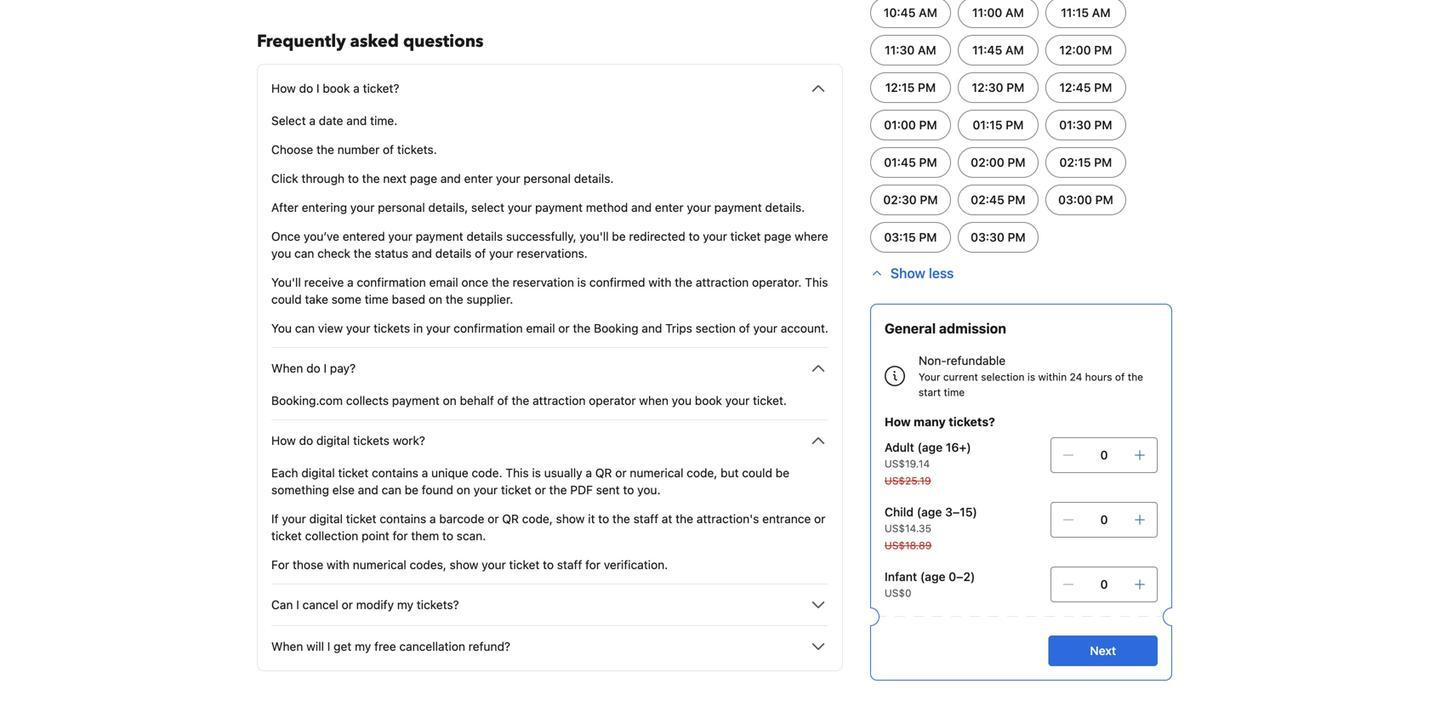 Task type: locate. For each thing, give the bounding box(es) containing it.
1 vertical spatial code,
[[522, 512, 553, 526]]

qr
[[596, 466, 612, 480], [502, 512, 519, 526]]

1 vertical spatial confirmation
[[454, 321, 523, 335]]

do
[[299, 81, 313, 95], [306, 361, 321, 375], [299, 434, 313, 448]]

a up some
[[347, 275, 354, 289]]

code, inside the if your digital ticket contains a barcode or qr code, show it to the staff at the attraction's entrance or ticket collection point for them to scan.
[[522, 512, 553, 526]]

booking
[[594, 321, 639, 335]]

1 vertical spatial tickets?
[[417, 598, 459, 612]]

receive
[[304, 275, 344, 289]]

1 horizontal spatial you
[[672, 394, 692, 408]]

select a date and time.
[[271, 114, 398, 128]]

i inside when will i get my free cancellation refund? dropdown button
[[327, 640, 330, 654]]

1 horizontal spatial code,
[[687, 466, 718, 480]]

or
[[559, 321, 570, 335], [615, 466, 627, 480], [535, 483, 546, 497], [488, 512, 499, 526], [814, 512, 826, 526], [342, 598, 353, 612]]

and inside once you've entered your payment details successfully, you'll be redirected to your ticket page where you can check the status and details of your reservations.
[[412, 246, 432, 260]]

the inside the non-refundable your current selection is within 24 hours of the start time
[[1128, 371, 1144, 383]]

can down you've
[[295, 246, 314, 260]]

how inside dropdown button
[[271, 81, 296, 95]]

you down once
[[271, 246, 291, 260]]

0 horizontal spatial you
[[271, 246, 291, 260]]

the left next
[[362, 171, 380, 186]]

1 horizontal spatial details.
[[765, 200, 805, 214]]

pm for 03:15 pm
[[919, 230, 937, 244]]

tickets? up 16+)
[[949, 415, 996, 429]]

pm for 12:00 pm
[[1095, 43, 1113, 57]]

for
[[271, 558, 289, 572]]

details up once
[[435, 246, 472, 260]]

a
[[353, 81, 360, 95], [309, 114, 316, 128], [347, 275, 354, 289], [422, 466, 428, 480], [586, 466, 592, 480], [430, 512, 436, 526]]

0 vertical spatial is
[[577, 275, 586, 289]]

enter
[[464, 171, 493, 186], [655, 200, 684, 214]]

digital inside dropdown button
[[316, 434, 350, 448]]

0 horizontal spatial personal
[[378, 200, 425, 214]]

and right else
[[358, 483, 379, 497]]

page
[[410, 171, 437, 186], [764, 229, 792, 243]]

your inside each digital ticket contains a unique code. this is usually a qr or numerical code, but could be something else and can be found on your ticket or the pdf sent to you.
[[474, 483, 498, 497]]

show
[[556, 512, 585, 526], [450, 558, 479, 572]]

1 horizontal spatial attraction
[[696, 275, 749, 289]]

1 horizontal spatial my
[[397, 598, 414, 612]]

enter up the redirected
[[655, 200, 684, 214]]

2 0 from the top
[[1101, 513, 1108, 527]]

i inside can i cancel or modify my tickets? dropdown button
[[296, 598, 299, 612]]

1 vertical spatial staff
[[557, 558, 582, 572]]

(age for child
[[917, 505, 942, 519]]

0 horizontal spatial staff
[[557, 558, 582, 572]]

am right the 10:45
[[919, 6, 938, 20]]

email left once
[[429, 275, 458, 289]]

payment inside once you've entered your payment details successfully, you'll be redirected to your ticket page where you can check the status and details of your reservations.
[[416, 229, 463, 243]]

code, left but
[[687, 466, 718, 480]]

0 horizontal spatial details.
[[574, 171, 614, 186]]

2 when from the top
[[271, 640, 303, 654]]

staff left at
[[634, 512, 659, 526]]

contains up them
[[380, 512, 426, 526]]

you can view your tickets in your confirmation email or the booking and trips section of your account.
[[271, 321, 829, 335]]

can right you
[[295, 321, 315, 335]]

payment up work?
[[392, 394, 440, 408]]

1 horizontal spatial show
[[556, 512, 585, 526]]

those
[[293, 558, 323, 572]]

i for pay?
[[324, 361, 327, 375]]

it
[[588, 512, 595, 526]]

book right when
[[695, 394, 722, 408]]

you
[[271, 321, 292, 335]]

the up supplier. on the left of the page
[[492, 275, 510, 289]]

us$14.35
[[885, 522, 932, 534]]

can
[[271, 598, 293, 612]]

pm right 12:45
[[1095, 80, 1113, 94]]

tickets? inside can i cancel or modify my tickets? dropdown button
[[417, 598, 459, 612]]

1 horizontal spatial could
[[742, 466, 773, 480]]

with inside you'll receive a confirmation email once the reservation is confirmed with the attraction operator. this could take some time based on the supplier.
[[649, 275, 672, 289]]

how do digital tickets work? button
[[271, 431, 829, 451]]

0 vertical spatial on
[[429, 292, 443, 306]]

how for how many tickets?
[[885, 415, 911, 429]]

adult (age 16+) us$19.14
[[885, 440, 972, 470]]

attraction down when do i pay? dropdown button
[[533, 394, 586, 408]]

(age for adult
[[918, 440, 943, 454]]

0 horizontal spatial my
[[355, 640, 371, 654]]

based
[[392, 292, 426, 306]]

get
[[334, 640, 352, 654]]

0 horizontal spatial enter
[[464, 171, 493, 186]]

how do i book a ticket?
[[271, 81, 399, 95]]

your
[[919, 371, 941, 383]]

how for how do digital tickets work?
[[271, 434, 296, 448]]

work?
[[393, 434, 425, 448]]

some
[[332, 292, 362, 306]]

(age inside the infant (age 0–2) us$0
[[921, 570, 946, 584]]

i right will
[[327, 640, 330, 654]]

this right code.
[[506, 466, 529, 480]]

pm right 01:00
[[919, 118, 937, 132]]

on right based
[[429, 292, 443, 306]]

1 horizontal spatial tickets?
[[949, 415, 996, 429]]

my right 'get' on the bottom left of page
[[355, 640, 371, 654]]

0 horizontal spatial email
[[429, 275, 458, 289]]

this
[[805, 275, 828, 289], [506, 466, 529, 480]]

general admission
[[885, 320, 1007, 337]]

0 vertical spatial email
[[429, 275, 458, 289]]

numerical
[[630, 466, 684, 480], [353, 558, 407, 572]]

be inside once you've entered your payment details successfully, you'll be redirected to your ticket page where you can check the status and details of your reservations.
[[612, 229, 626, 243]]

next
[[1090, 644, 1117, 658]]

0 vertical spatial show
[[556, 512, 585, 526]]

the right behalf
[[512, 394, 530, 408]]

is left confirmed
[[577, 275, 586, 289]]

0 horizontal spatial be
[[405, 483, 419, 497]]

digital up "something"
[[302, 466, 335, 480]]

pm right 03:30
[[1008, 230, 1026, 244]]

contains down work?
[[372, 466, 419, 480]]

2 horizontal spatial is
[[1028, 371, 1036, 383]]

confirmation up based
[[357, 275, 426, 289]]

01:15
[[973, 118, 1003, 132]]

(age inside child (age 3–15) us$14.35
[[917, 505, 942, 519]]

0 vertical spatial can
[[295, 246, 314, 260]]

2 vertical spatial (age
[[921, 570, 946, 584]]

less
[[929, 265, 954, 281]]

pm for 12:15 pm
[[918, 80, 936, 94]]

0 horizontal spatial qr
[[502, 512, 519, 526]]

tickets? down codes,
[[417, 598, 459, 612]]

details.
[[574, 171, 614, 186], [765, 200, 805, 214]]

ticket up else
[[338, 466, 369, 480]]

the up trips
[[675, 275, 693, 289]]

i right can
[[296, 598, 299, 612]]

each
[[271, 466, 298, 480]]

1 vertical spatial is
[[1028, 371, 1036, 383]]

pm for 03:00 pm
[[1096, 193, 1114, 207]]

11:30
[[885, 43, 915, 57]]

11:45 am
[[973, 43, 1024, 57]]

1 horizontal spatial numerical
[[630, 466, 684, 480]]

reservation
[[513, 275, 574, 289]]

this inside you'll receive a confirmation email once the reservation is confirmed with the attraction operator. this could take some time based on the supplier.
[[805, 275, 828, 289]]

do for book
[[299, 81, 313, 95]]

could down 'you'll'
[[271, 292, 302, 306]]

11:45
[[973, 43, 1003, 57]]

contains
[[372, 466, 419, 480], [380, 512, 426, 526]]

1 vertical spatial details.
[[765, 200, 805, 214]]

qr down each digital ticket contains a unique code. this is usually a qr or numerical code, but could be something else and can be found on your ticket or the pdf sent to you.
[[502, 512, 519, 526]]

0 vertical spatial book
[[323, 81, 350, 95]]

0 vertical spatial code,
[[687, 466, 718, 480]]

select
[[271, 114, 306, 128]]

choose
[[271, 143, 313, 157]]

method
[[586, 200, 628, 214]]

pdf
[[570, 483, 593, 497]]

am right 11:00
[[1006, 6, 1024, 20]]

pm right 01:45
[[919, 155, 937, 169]]

0 vertical spatial attraction
[[696, 275, 749, 289]]

email down you'll receive a confirmation email once the reservation is confirmed with the attraction operator. this could take some time based on the supplier. on the top
[[526, 321, 555, 335]]

(age inside adult (age 16+) us$19.14
[[918, 440, 943, 454]]

modify
[[356, 598, 394, 612]]

payment up successfully,
[[535, 200, 583, 214]]

(age down many
[[918, 440, 943, 454]]

0 vertical spatial enter
[[464, 171, 493, 186]]

through
[[302, 171, 345, 186]]

pm for 02:00 pm
[[1008, 155, 1026, 169]]

how inside dropdown button
[[271, 434, 296, 448]]

digital inside the if your digital ticket contains a barcode or qr code, show it to the staff at the attraction's entrance or ticket collection point for them to scan.
[[309, 512, 343, 526]]

1 horizontal spatial time
[[944, 386, 965, 398]]

12:15
[[886, 80, 915, 94]]

0 horizontal spatial page
[[410, 171, 437, 186]]

how for how do i book a ticket?
[[271, 81, 296, 95]]

0 vertical spatial tickets
[[374, 321, 410, 335]]

cancellation
[[399, 640, 465, 654]]

of right hours
[[1116, 371, 1125, 383]]

could inside each digital ticket contains a unique code. this is usually a qr or numerical code, but could be something else and can be found on your ticket or the pdf sent to you.
[[742, 466, 773, 480]]

1 vertical spatial with
[[327, 558, 350, 572]]

could
[[271, 292, 302, 306], [742, 466, 773, 480]]

tickets left in
[[374, 321, 410, 335]]

1 horizontal spatial qr
[[596, 466, 612, 480]]

1 vertical spatial 0
[[1101, 513, 1108, 527]]

1 vertical spatial tickets
[[353, 434, 390, 448]]

1 horizontal spatial enter
[[655, 200, 684, 214]]

can inside each digital ticket contains a unique code. this is usually a qr or numerical code, but could be something else and can be found on your ticket or the pdf sent to you.
[[382, 483, 402, 497]]

can inside once you've entered your payment details successfully, you'll be redirected to your ticket page where you can check the status and details of your reservations.
[[295, 246, 314, 260]]

personal down next
[[378, 200, 425, 214]]

0 vertical spatial do
[[299, 81, 313, 95]]

page left where
[[764, 229, 792, 243]]

1 vertical spatial time
[[944, 386, 965, 398]]

time
[[365, 292, 389, 306], [944, 386, 965, 398]]

2 vertical spatial is
[[532, 466, 541, 480]]

and right the "status" on the top of the page
[[412, 246, 432, 260]]

1 vertical spatial how
[[885, 415, 911, 429]]

0 horizontal spatial for
[[393, 529, 408, 543]]

when left will
[[271, 640, 303, 654]]

1 vertical spatial could
[[742, 466, 773, 480]]

to right the redirected
[[689, 229, 700, 243]]

0 vertical spatial tickets?
[[949, 415, 996, 429]]

enter up select on the top left of page
[[464, 171, 493, 186]]

0 vertical spatial for
[[393, 529, 408, 543]]

0 vertical spatial confirmation
[[357, 275, 426, 289]]

pm right 12:30
[[1007, 80, 1025, 94]]

on inside each digital ticket contains a unique code. this is usually a qr or numerical code, but could be something else and can be found on your ticket or the pdf sent to you.
[[457, 483, 470, 497]]

am for 11:30 am
[[918, 43, 937, 57]]

0 for adult (age 16+)
[[1101, 448, 1108, 462]]

pm for 01:30 pm
[[1095, 118, 1113, 132]]

11:00 am
[[973, 6, 1024, 20]]

attraction inside you'll receive a confirmation email once the reservation is confirmed with the attraction operator. this could take some time based on the supplier.
[[696, 275, 749, 289]]

0 vertical spatial be
[[612, 229, 626, 243]]

i up date
[[316, 81, 320, 95]]

a up them
[[430, 512, 436, 526]]

2 vertical spatial digital
[[309, 512, 343, 526]]

0 horizontal spatial time
[[365, 292, 389, 306]]

can
[[295, 246, 314, 260], [295, 321, 315, 335], [382, 483, 402, 497]]

1 when from the top
[[271, 361, 303, 375]]

0 vertical spatial staff
[[634, 512, 659, 526]]

to inside once you've entered your payment details successfully, you'll be redirected to your ticket page where you can check the status and details of your reservations.
[[689, 229, 700, 243]]

1 vertical spatial digital
[[302, 466, 335, 480]]

when
[[271, 361, 303, 375], [271, 640, 303, 654]]

1 horizontal spatial book
[[695, 394, 722, 408]]

0 vertical spatial 0
[[1101, 448, 1108, 462]]

digital for do
[[316, 434, 350, 448]]

1 vertical spatial book
[[695, 394, 722, 408]]

1 horizontal spatial confirmation
[[454, 321, 523, 335]]

code,
[[687, 466, 718, 480], [522, 512, 553, 526]]

1 vertical spatial my
[[355, 640, 371, 654]]

1 vertical spatial numerical
[[353, 558, 407, 572]]

02:45 pm
[[971, 193, 1026, 207]]

2 vertical spatial can
[[382, 483, 402, 497]]

0 vertical spatial how
[[271, 81, 296, 95]]

is for some
[[577, 275, 586, 289]]

is inside the non-refundable your current selection is within 24 hours of the start time
[[1028, 371, 1036, 383]]

2 vertical spatial be
[[405, 483, 419, 497]]

contains inside the if your digital ticket contains a barcode or qr code, show it to the staff at the attraction's entrance or ticket collection point for them to scan.
[[380, 512, 426, 526]]

attraction
[[696, 275, 749, 289], [533, 394, 586, 408]]

0 horizontal spatial tickets?
[[417, 598, 459, 612]]

is inside you'll receive a confirmation email once the reservation is confirmed with the attraction operator. this could take some time based on the supplier.
[[577, 275, 586, 289]]

2 vertical spatial on
[[457, 483, 470, 497]]

2 vertical spatial how
[[271, 434, 296, 448]]

when for when will i get my free cancellation refund?
[[271, 640, 303, 654]]

pm
[[1095, 43, 1113, 57], [918, 80, 936, 94], [1007, 80, 1025, 94], [1095, 80, 1113, 94], [919, 118, 937, 132], [1006, 118, 1024, 132], [1095, 118, 1113, 132], [919, 155, 937, 169], [1008, 155, 1026, 169], [1094, 155, 1113, 169], [920, 193, 938, 207], [1008, 193, 1026, 207], [1096, 193, 1114, 207], [919, 230, 937, 244], [1008, 230, 1026, 244]]

attraction up the section
[[696, 275, 749, 289]]

with right confirmed
[[649, 275, 672, 289]]

time down current in the right of the page
[[944, 386, 965, 398]]

staff
[[634, 512, 659, 526], [557, 558, 582, 572]]

could inside you'll receive a confirmation email once the reservation is confirmed with the attraction operator. this could take some time based on the supplier.
[[271, 292, 302, 306]]

details. up where
[[765, 200, 805, 214]]

of up once
[[475, 246, 486, 260]]

i for get
[[327, 640, 330, 654]]

pm right 01:15 at the top right of page
[[1006, 118, 1024, 132]]

0
[[1101, 448, 1108, 462], [1101, 513, 1108, 527], [1101, 577, 1108, 591]]

0 vertical spatial when
[[271, 361, 303, 375]]

1 vertical spatial can
[[295, 321, 315, 335]]

12:45
[[1060, 80, 1091, 94]]

details. up method
[[574, 171, 614, 186]]

or right cancel at the bottom of page
[[342, 598, 353, 612]]

11:30 am
[[885, 43, 937, 57]]

when do i pay? button
[[271, 358, 829, 379]]

payment down details,
[[416, 229, 463, 243]]

numerical down point on the left bottom of the page
[[353, 558, 407, 572]]

i inside when do i pay? dropdown button
[[324, 361, 327, 375]]

do left pay?
[[306, 361, 321, 375]]

1 horizontal spatial personal
[[524, 171, 571, 186]]

1 vertical spatial show
[[450, 558, 479, 572]]

how do i book a ticket? element
[[271, 99, 829, 337]]

when up "booking.com" on the bottom of the page
[[271, 361, 303, 375]]

2 horizontal spatial be
[[776, 466, 790, 480]]

pay?
[[330, 361, 356, 375]]

0 horizontal spatial confirmation
[[357, 275, 426, 289]]

0 horizontal spatial this
[[506, 466, 529, 480]]

or inside how do i book a ticket? element
[[559, 321, 570, 335]]

and up the redirected
[[632, 200, 652, 214]]

on
[[429, 292, 443, 306], [443, 394, 457, 408], [457, 483, 470, 497]]

pm for 03:30 pm
[[1008, 230, 1026, 244]]

on left behalf
[[443, 394, 457, 408]]

pm right 12:15
[[918, 80, 936, 94]]

to down the if your digital ticket contains a barcode or qr code, show it to the staff at the attraction's entrance or ticket collection point for them to scan.
[[543, 558, 554, 572]]

do down "booking.com" on the bottom of the page
[[299, 434, 313, 448]]

0 horizontal spatial is
[[532, 466, 541, 480]]

how up adult
[[885, 415, 911, 429]]

or down you'll receive a confirmation email once the reservation is confirmed with the attraction operator. this could take some time based on the supplier. on the top
[[559, 321, 570, 335]]

i inside how do i book a ticket? dropdown button
[[316, 81, 320, 95]]

ticket
[[731, 229, 761, 243], [338, 466, 369, 480], [501, 483, 532, 497], [346, 512, 377, 526], [271, 529, 302, 543], [509, 558, 540, 572]]

next button
[[1049, 636, 1158, 666]]

is left the within
[[1028, 371, 1036, 383]]

numerical up you.
[[630, 466, 684, 480]]

confirmation down supplier. on the left of the page
[[454, 321, 523, 335]]

16+)
[[946, 440, 972, 454]]

1 horizontal spatial this
[[805, 275, 828, 289]]

is inside each digital ticket contains a unique code. this is usually a qr or numerical code, but could be something else and can be found on your ticket or the pdf sent to you.
[[532, 466, 541, 480]]

my
[[397, 598, 414, 612], [355, 640, 371, 654]]

pm right 03:00
[[1096, 193, 1114, 207]]

my right modify at the left bottom
[[397, 598, 414, 612]]

code.
[[472, 466, 503, 480]]

the right hours
[[1128, 371, 1144, 383]]

to right it
[[598, 512, 609, 526]]

02:45
[[971, 193, 1005, 207]]

do inside dropdown button
[[299, 434, 313, 448]]

and
[[347, 114, 367, 128], [441, 171, 461, 186], [632, 200, 652, 214], [412, 246, 432, 260], [642, 321, 662, 335], [358, 483, 379, 497]]

confirmation
[[357, 275, 426, 289], [454, 321, 523, 335]]

0 vertical spatial with
[[649, 275, 672, 289]]

at
[[662, 512, 673, 526]]

selection
[[981, 371, 1025, 383]]

the inside once you've entered your payment details successfully, you'll be redirected to your ticket page where you can check the status and details of your reservations.
[[354, 246, 372, 260]]

(age
[[918, 440, 943, 454], [917, 505, 942, 519], [921, 570, 946, 584]]

0 horizontal spatial with
[[327, 558, 350, 572]]

0 vertical spatial digital
[[316, 434, 350, 448]]

1 vertical spatial page
[[764, 229, 792, 243]]

the inside each digital ticket contains a unique code. this is usually a qr or numerical code, but could be something else and can be found on your ticket or the pdf sent to you.
[[549, 483, 567, 497]]

3 0 from the top
[[1101, 577, 1108, 591]]

0 horizontal spatial numerical
[[353, 558, 407, 572]]

(age left the 0–2)
[[921, 570, 946, 584]]

is left usually
[[532, 466, 541, 480]]

1 vertical spatial (age
[[917, 505, 942, 519]]

1 vertical spatial contains
[[380, 512, 426, 526]]

when will i get my free cancellation refund? button
[[271, 637, 829, 657]]

tickets
[[374, 321, 410, 335], [353, 434, 390, 448]]

(age for infant
[[921, 570, 946, 584]]

can left found on the left of page
[[382, 483, 402, 497]]

tickets inside dropdown button
[[353, 434, 390, 448]]

1 vertical spatial you
[[672, 394, 692, 408]]

0 vertical spatial time
[[365, 292, 389, 306]]

of left "tickets."
[[383, 143, 394, 157]]

current
[[944, 371, 978, 383]]

1 0 from the top
[[1101, 448, 1108, 462]]

barcode
[[439, 512, 485, 526]]

1 vertical spatial qr
[[502, 512, 519, 526]]

1 vertical spatial this
[[506, 466, 529, 480]]

will
[[306, 640, 324, 654]]

am right 11:30 on the right top
[[918, 43, 937, 57]]

digital up collection
[[309, 512, 343, 526]]

1 vertical spatial enter
[[655, 200, 684, 214]]

pm right '02:30'
[[920, 193, 938, 207]]

book
[[323, 81, 350, 95], [695, 394, 722, 408]]

be right you'll at the top left of page
[[612, 229, 626, 243]]

the down usually
[[549, 483, 567, 497]]

1 horizontal spatial page
[[764, 229, 792, 243]]

0 for child (age 3–15)
[[1101, 513, 1108, 527]]



Task type: describe. For each thing, give the bounding box(es) containing it.
am for 10:45 am
[[919, 6, 938, 20]]

and up details,
[[441, 171, 461, 186]]

non-
[[919, 354, 947, 368]]

and right date
[[347, 114, 367, 128]]

status
[[375, 246, 409, 260]]

click
[[271, 171, 298, 186]]

ticket down code.
[[501, 483, 532, 497]]

select
[[471, 200, 505, 214]]

ticket down the if your digital ticket contains a barcode or qr code, show it to the staff at the attraction's entrance or ticket collection point for them to scan.
[[509, 558, 540, 572]]

when
[[639, 394, 669, 408]]

this inside each digital ticket contains a unique code. this is usually a qr or numerical code, but could be something else and can be found on your ticket or the pdf sent to you.
[[506, 466, 529, 480]]

pm for 01:15 pm
[[1006, 118, 1024, 132]]

03:15 pm
[[884, 230, 937, 244]]

if your digital ticket contains a barcode or qr code, show it to the staff at the attraction's entrance or ticket collection point for them to scan.
[[271, 512, 826, 543]]

you inside once you've entered your payment details successfully, you'll be redirected to your ticket page where you can check the status and details of your reservations.
[[271, 246, 291, 260]]

qr inside the if your digital ticket contains a barcode or qr code, show it to the staff at the attraction's entrance or ticket collection point for them to scan.
[[502, 512, 519, 526]]

them
[[411, 529, 439, 543]]

staff inside the if your digital ticket contains a barcode or qr code, show it to the staff at the attraction's entrance or ticket collection point for them to scan.
[[634, 512, 659, 526]]

pm for 01:00 pm
[[919, 118, 937, 132]]

non-refundable your current selection is within 24 hours of the start time
[[919, 354, 1144, 398]]

11:15 am
[[1061, 6, 1111, 20]]

the left booking
[[573, 321, 591, 335]]

asked
[[350, 30, 399, 53]]

successfully,
[[506, 229, 577, 243]]

11:00
[[973, 6, 1003, 20]]

general
[[885, 320, 936, 337]]

us$25.19
[[885, 475, 932, 487]]

show
[[891, 265, 926, 281]]

a left date
[[309, 114, 316, 128]]

the right at
[[676, 512, 694, 526]]

for inside the if your digital ticket contains a barcode or qr code, show it to the staff at the attraction's entrance or ticket collection point for them to scan.
[[393, 529, 408, 543]]

01:30 pm
[[1060, 118, 1113, 132]]

or inside dropdown button
[[342, 598, 353, 612]]

is for be
[[532, 466, 541, 480]]

am for 11:00 am
[[1006, 6, 1024, 20]]

1 vertical spatial on
[[443, 394, 457, 408]]

time.
[[370, 114, 398, 128]]

trips
[[666, 321, 693, 335]]

01:45 pm
[[884, 155, 937, 169]]

time inside the non-refundable your current selection is within 24 hours of the start time
[[944, 386, 965, 398]]

1 vertical spatial details
[[435, 246, 472, 260]]

1 vertical spatial be
[[776, 466, 790, 480]]

number
[[338, 143, 380, 157]]

how do digital tickets work?
[[271, 434, 425, 448]]

us$18.89
[[885, 540, 932, 551]]

once
[[462, 275, 489, 289]]

operator.
[[752, 275, 802, 289]]

you've
[[304, 229, 340, 243]]

1 vertical spatial for
[[586, 558, 601, 572]]

0 vertical spatial details.
[[574, 171, 614, 186]]

11:15
[[1061, 6, 1089, 20]]

of right behalf
[[497, 394, 509, 408]]

us$0
[[885, 587, 912, 599]]

qr inside each digital ticket contains a unique code. this is usually a qr or numerical code, but could be something else and can be found on your ticket or the pdf sent to you.
[[596, 466, 612, 480]]

start
[[919, 386, 941, 398]]

collects
[[346, 394, 389, 408]]

03:00
[[1059, 193, 1093, 207]]

numerical inside each digital ticket contains a unique code. this is usually a qr or numerical code, but could be something else and can be found on your ticket or the pdf sent to you.
[[630, 466, 684, 480]]

entrance
[[763, 512, 811, 526]]

within
[[1039, 371, 1067, 383]]

12:30 pm
[[972, 80, 1025, 94]]

12:00 pm
[[1060, 43, 1113, 57]]

a up pdf
[[586, 466, 592, 480]]

hours
[[1086, 371, 1113, 383]]

you'll receive a confirmation email once the reservation is confirmed with the attraction operator. this could take some time based on the supplier.
[[271, 275, 828, 306]]

pm for 02:15 pm
[[1094, 155, 1113, 169]]

03:30 pm
[[971, 230, 1026, 244]]

3–15)
[[945, 505, 978, 519]]

10:45
[[884, 6, 916, 20]]

pm for 02:45 pm
[[1008, 193, 1026, 207]]

after
[[271, 200, 299, 214]]

02:15
[[1060, 155, 1091, 169]]

and inside each digital ticket contains a unique code. this is usually a qr or numerical code, but could be something else and can be found on your ticket or the pdf sent to you.
[[358, 483, 379, 497]]

to down choose the number of tickets.
[[348, 171, 359, 186]]

you'll
[[271, 275, 301, 289]]

when for when do i pay?
[[271, 361, 303, 375]]

the right it
[[613, 512, 630, 526]]

in
[[413, 321, 423, 335]]

i for book
[[316, 81, 320, 95]]

with inside how do digital tickets work? element
[[327, 558, 350, 572]]

many
[[914, 415, 946, 429]]

0 vertical spatial personal
[[524, 171, 571, 186]]

of right the section
[[739, 321, 750, 335]]

when do i pay?
[[271, 361, 356, 375]]

confirmed
[[590, 275, 646, 289]]

ticket.
[[753, 394, 787, 408]]

0 horizontal spatial show
[[450, 558, 479, 572]]

page inside once you've entered your payment details successfully, you'll be redirected to your ticket page where you can check the status and details of your reservations.
[[764, 229, 792, 243]]

infant (age 0–2) us$0
[[885, 570, 976, 599]]

refundable
[[947, 354, 1006, 368]]

behalf
[[460, 394, 494, 408]]

cancel
[[303, 598, 339, 612]]

digital inside each digital ticket contains a unique code. this is usually a qr or numerical code, but could be something else and can be found on your ticket or the pdf sent to you.
[[302, 466, 335, 480]]

to down barcode
[[442, 529, 454, 543]]

where
[[795, 229, 829, 243]]

a inside the if your digital ticket contains a barcode or qr code, show it to the staff at the attraction's entrance or ticket collection point for them to scan.
[[430, 512, 436, 526]]

am for 11:45 am
[[1006, 43, 1024, 57]]

1 vertical spatial personal
[[378, 200, 425, 214]]

ticket down "if"
[[271, 529, 302, 543]]

click through to the next page and enter your personal details.
[[271, 171, 614, 186]]

of inside the non-refundable your current selection is within 24 hours of the start time
[[1116, 371, 1125, 383]]

pm for 02:30 pm
[[920, 193, 938, 207]]

pm for 12:30 pm
[[1007, 80, 1025, 94]]

a inside you'll receive a confirmation email once the reservation is confirmed with the attraction operator. this could take some time based on the supplier.
[[347, 275, 354, 289]]

the up through
[[317, 143, 334, 157]]

of inside once you've entered your payment details successfully, you'll be redirected to your ticket page where you can check the status and details of your reservations.
[[475, 246, 486, 260]]

a up found on the left of page
[[422, 466, 428, 480]]

0 for infant (age 0–2)
[[1101, 577, 1108, 591]]

digital for your
[[309, 512, 343, 526]]

or right the 'entrance'
[[814, 512, 826, 526]]

frequently
[[257, 30, 346, 53]]

payment up 'operator.'
[[715, 200, 762, 214]]

collection
[[305, 529, 358, 543]]

how do digital tickets work? element
[[271, 451, 829, 574]]

pm for 12:45 pm
[[1095, 80, 1113, 94]]

1 vertical spatial attraction
[[533, 394, 586, 408]]

infant
[[885, 570, 917, 584]]

your inside the if your digital ticket contains a barcode or qr code, show it to the staff at the attraction's entrance or ticket collection point for them to scan.
[[282, 512, 306, 526]]

0 vertical spatial my
[[397, 598, 414, 612]]

01:15 pm
[[973, 118, 1024, 132]]

choose the number of tickets.
[[271, 143, 437, 157]]

a inside dropdown button
[[353, 81, 360, 95]]

on inside you'll receive a confirmation email once the reservation is confirmed with the attraction operator. this could take some time based on the supplier.
[[429, 292, 443, 306]]

you'll
[[580, 229, 609, 243]]

how many tickets?
[[885, 415, 996, 429]]

but
[[721, 466, 739, 480]]

pm for 01:45 pm
[[919, 155, 937, 169]]

you.
[[638, 483, 661, 497]]

01:00 pm
[[884, 118, 937, 132]]

or up sent
[[615, 466, 627, 480]]

once
[[271, 229, 301, 243]]

ticket?
[[363, 81, 399, 95]]

next
[[383, 171, 407, 186]]

redirected
[[629, 229, 686, 243]]

entered
[[343, 229, 385, 243]]

am for 11:15 am
[[1092, 6, 1111, 20]]

date
[[319, 114, 343, 128]]

time inside you'll receive a confirmation email once the reservation is confirmed with the attraction operator. this could take some time based on the supplier.
[[365, 292, 389, 306]]

view
[[318, 321, 343, 335]]

02:30
[[884, 193, 917, 207]]

or right barcode
[[488, 512, 499, 526]]

email inside you'll receive a confirmation email once the reservation is confirmed with the attraction operator. this could take some time based on the supplier.
[[429, 275, 458, 289]]

code, inside each digital ticket contains a unique code. this is usually a qr or numerical code, but could be something else and can be found on your ticket or the pdf sent to you.
[[687, 466, 718, 480]]

0 vertical spatial details
[[467, 229, 503, 243]]

02:00 pm
[[971, 155, 1026, 169]]

something
[[271, 483, 329, 497]]

do for tickets
[[299, 434, 313, 448]]

can i cancel or modify my tickets? button
[[271, 595, 829, 615]]

and left trips
[[642, 321, 662, 335]]

take
[[305, 292, 328, 306]]

0–2)
[[949, 570, 976, 584]]

booking.com collects payment on behalf of the attraction operator when you book your ticket.
[[271, 394, 787, 408]]

0 vertical spatial page
[[410, 171, 437, 186]]

1 horizontal spatial email
[[526, 321, 555, 335]]

or down usually
[[535, 483, 546, 497]]

do for pay?
[[306, 361, 321, 375]]

03:15
[[884, 230, 916, 244]]

to inside each digital ticket contains a unique code. this is usually a qr or numerical code, but could be something else and can be found on your ticket or the pdf sent to you.
[[623, 483, 634, 497]]

for those with numerical codes, show your ticket to staff for verification.
[[271, 558, 668, 572]]

12:45 pm
[[1060, 80, 1113, 94]]

book inside dropdown button
[[323, 81, 350, 95]]

the down once
[[446, 292, 463, 306]]

ticket inside once you've entered your payment details successfully, you'll be redirected to your ticket page where you can check the status and details of your reservations.
[[731, 229, 761, 243]]

show inside the if your digital ticket contains a barcode or qr code, show it to the staff at the attraction's entrance or ticket collection point for them to scan.
[[556, 512, 585, 526]]

12:15 pm
[[886, 80, 936, 94]]

tickets inside how do i book a ticket? element
[[374, 321, 410, 335]]

03:30
[[971, 230, 1005, 244]]

24
[[1070, 371, 1083, 383]]

ticket up point on the left bottom of the page
[[346, 512, 377, 526]]

contains inside each digital ticket contains a unique code. this is usually a qr or numerical code, but could be something else and can be found on your ticket or the pdf sent to you.
[[372, 466, 419, 480]]

confirmation inside you'll receive a confirmation email once the reservation is confirmed with the attraction operator. this could take some time based on the supplier.
[[357, 275, 426, 289]]



Task type: vqa. For each thing, say whether or not it's contained in the screenshot.
the left we
no



